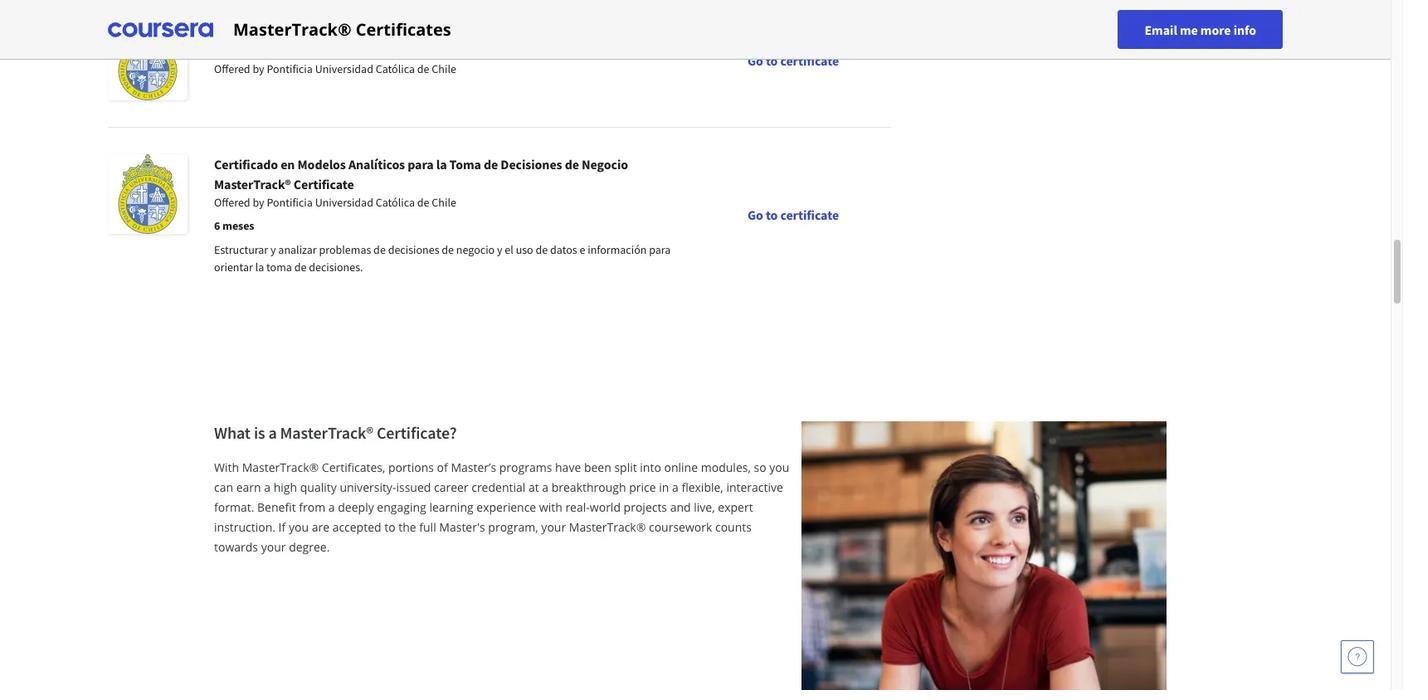 Task type: vqa. For each thing, say whether or not it's contained in the screenshot.
1st en
yes



Task type: describe. For each thing, give the bounding box(es) containing it.
with
[[539, 500, 563, 515]]

coursera image
[[108, 16, 213, 43]]

instruction.
[[214, 520, 276, 535]]

in
[[659, 480, 669, 496]]

engaging
[[377, 500, 426, 515]]

toma
[[450, 156, 481, 173]]

interactive
[[727, 480, 783, 496]]

en for modelos
[[281, 156, 295, 173]]

certificado en introducción a la ciencia de datos mastertrack® mastertrack® certificate offered by pontificia universidad católica de chile
[[214, 22, 650, 76]]

modules,
[[701, 460, 751, 476]]

offered inside certificado en modelos analíticos para la toma de decisiones de negocio mastertrack® certificate offered by pontificia universidad católica de chile 6 meses
[[214, 195, 250, 210]]

me
[[1180, 21, 1198, 38]]

university-
[[340, 480, 396, 496]]

estructurar
[[214, 242, 268, 257]]

certificates,
[[322, 460, 385, 476]]

email
[[1145, 21, 1178, 38]]

and
[[670, 500, 691, 515]]

analizar
[[278, 242, 317, 257]]

email me more info
[[1145, 21, 1257, 38]]

online
[[664, 460, 698, 476]]

degree.
[[289, 539, 330, 555]]

breakthrough
[[552, 480, 626, 496]]

been
[[584, 460, 612, 476]]

learning
[[429, 500, 474, 515]]

expert
[[718, 500, 753, 515]]

email me more info button
[[1118, 10, 1283, 49]]

pontificia inside certificado en modelos analíticos para la toma de decisiones de negocio mastertrack® certificate offered by pontificia universidad católica de chile 6 meses
[[267, 195, 313, 210]]

programs
[[499, 460, 552, 476]]

earn
[[236, 480, 261, 496]]

católica inside 'certificado en introducción a la ciencia de datos mastertrack® mastertrack® certificate offered by pontificia universidad católica de chile'
[[376, 61, 415, 76]]

orientar
[[214, 260, 253, 275]]

uso
[[516, 242, 533, 257]]

toma
[[266, 260, 292, 275]]

at
[[529, 480, 539, 496]]

format.
[[214, 500, 254, 515]]

go to certificate for certificado en introducción a la ciencia de datos mastertrack® mastertrack® certificate
[[748, 52, 839, 69]]

master's
[[451, 460, 496, 476]]

negocio
[[456, 242, 495, 257]]

is
[[254, 422, 265, 443]]

offered inside 'certificado en introducción a la ciencia de datos mastertrack® mastertrack® certificate offered by pontificia universidad católica de chile'
[[214, 61, 250, 76]]

problemas
[[319, 242, 371, 257]]

a inside 'certificado en introducción a la ciencia de datos mastertrack® mastertrack® certificate offered by pontificia universidad católica de chile'
[[374, 22, 381, 39]]

coursework
[[649, 520, 712, 535]]

datos
[[458, 22, 491, 39]]

high
[[274, 480, 297, 496]]

ciencia
[[397, 22, 439, 39]]

0 vertical spatial your
[[541, 520, 566, 535]]

6
[[214, 218, 220, 233]]

with mastertrack® certificates, portions of master's programs have been split into online modules, so you can earn a high quality university-issued career credential at a breakthrough price in a flexible, interactive format. benefit from a deeply engaging learning experience with real-world projects and live, expert instruction. if you are accepted to the full master's program, your mastertrack® coursework counts towards your degree.
[[214, 460, 790, 555]]

split
[[615, 460, 637, 476]]

more
[[1201, 21, 1231, 38]]

pontificia universidad católica de chile image for certificado en introducción a la ciencia de datos mastertrack® mastertrack® certificate
[[108, 21, 188, 100]]

accepted
[[333, 520, 381, 535]]

certificado en modelos analíticos para la toma de decisiones de negocio mastertrack® certificate offered by pontificia universidad católica de chile 6 meses
[[214, 156, 628, 233]]

career
[[434, 480, 469, 496]]

1 vertical spatial your
[[261, 539, 286, 555]]

certificate inside certificado en modelos analíticos para la toma de decisiones de negocio mastertrack® certificate offered by pontificia universidad católica de chile 6 meses
[[294, 176, 354, 193]]

certificates
[[356, 18, 451, 40]]

introducción
[[298, 22, 372, 39]]

real-
[[566, 500, 590, 515]]

with
[[214, 460, 239, 476]]

by inside 'certificado en introducción a la ciencia de datos mastertrack® mastertrack® certificate offered by pontificia universidad católica de chile'
[[253, 61, 264, 76]]

la inside certificado en modelos analíticos para la toma de decisiones de negocio mastertrack® certificate offered by pontificia universidad católica de chile 6 meses
[[436, 156, 447, 173]]

to inside with mastertrack® certificates, portions of master's programs have been split into online modules, so you can earn a high quality university-issued career credential at a breakthrough price in a flexible, interactive format. benefit from a deeply engaging learning experience with real-world projects and live, expert instruction. if you are accepted to the full master's program, your mastertrack® coursework counts towards your degree.
[[384, 520, 396, 535]]

are
[[312, 520, 330, 535]]

go for certificado en introducción a la ciencia de datos mastertrack® mastertrack® certificate
[[748, 52, 763, 69]]

quality
[[300, 480, 337, 496]]

from
[[299, 500, 326, 515]]

info
[[1234, 21, 1257, 38]]

program,
[[488, 520, 538, 535]]

master's
[[439, 520, 485, 535]]

analíticos
[[349, 156, 405, 173]]

universidad inside certificado en modelos analíticos para la toma de decisiones de negocio mastertrack® certificate offered by pontificia universidad católica de chile 6 meses
[[315, 195, 373, 210]]

0 horizontal spatial you
[[289, 520, 309, 535]]



Task type: locate. For each thing, give the bounding box(es) containing it.
0 vertical spatial católica
[[376, 61, 415, 76]]

you right so on the right
[[770, 460, 790, 476]]

en left introducción on the top of page
[[281, 22, 295, 39]]

a right from
[[329, 500, 335, 515]]

0 vertical spatial by
[[253, 61, 264, 76]]

1 offered from the top
[[214, 61, 250, 76]]

1 en from the top
[[281, 22, 295, 39]]

offered
[[214, 61, 250, 76], [214, 195, 250, 210]]

1 go to certificate from the top
[[748, 52, 839, 69]]

2 pontificia universidad católica de chile image from the top
[[108, 154, 188, 234]]

certificate
[[781, 52, 839, 69], [781, 207, 839, 223]]

your down with
[[541, 520, 566, 535]]

towards
[[214, 539, 258, 555]]

of
[[437, 460, 448, 476]]

0 vertical spatial para
[[408, 156, 434, 173]]

en inside 'certificado en introducción a la ciencia de datos mastertrack® mastertrack® certificate offered by pontificia universidad católica de chile'
[[281, 22, 295, 39]]

a right is
[[268, 422, 277, 443]]

help center image
[[1348, 647, 1368, 667]]

católica inside certificado en modelos analíticos para la toma de decisiones de negocio mastertrack® certificate offered by pontificia universidad católica de chile 6 meses
[[376, 195, 415, 210]]

0 vertical spatial offered
[[214, 61, 250, 76]]

0 vertical spatial to
[[766, 52, 778, 69]]

chile down toma
[[432, 195, 456, 210]]

pontificia universidad católica de chile image
[[108, 21, 188, 100], [108, 154, 188, 234]]

a right at
[[542, 480, 549, 496]]

to for certificado en modelos analíticos para la toma de decisiones de negocio mastertrack® certificate
[[766, 207, 778, 223]]

a
[[374, 22, 381, 39], [268, 422, 277, 443], [264, 480, 271, 496], [542, 480, 549, 496], [672, 480, 679, 496], [329, 500, 335, 515]]

de
[[442, 22, 456, 39], [417, 61, 430, 76], [484, 156, 498, 173], [565, 156, 579, 173], [417, 195, 430, 210], [374, 242, 386, 257], [442, 242, 454, 257], [536, 242, 548, 257], [294, 260, 307, 275]]

1 vertical spatial católica
[[376, 195, 415, 210]]

price
[[629, 480, 656, 496]]

mastertrack® certificates
[[233, 18, 451, 40]]

0 horizontal spatial para
[[408, 156, 434, 173]]

1 vertical spatial pontificia universidad católica de chile image
[[108, 154, 188, 234]]

world
[[590, 500, 621, 515]]

1 vertical spatial pontificia
[[267, 195, 313, 210]]

your down if
[[261, 539, 286, 555]]

católica
[[376, 61, 415, 76], [376, 195, 415, 210]]

para right analíticos
[[408, 156, 434, 173]]

chile down ciencia
[[432, 61, 456, 76]]

0 horizontal spatial certificate
[[214, 42, 275, 59]]

y
[[271, 242, 276, 257], [497, 242, 503, 257]]

2 pontificia from the top
[[267, 195, 313, 210]]

universidad inside 'certificado en introducción a la ciencia de datos mastertrack® mastertrack® certificate offered by pontificia universidad católica de chile'
[[315, 61, 373, 76]]

certificate inside 'certificado en introducción a la ciencia de datos mastertrack® mastertrack® certificate offered by pontificia universidad católica de chile'
[[214, 42, 275, 59]]

0 vertical spatial go to certificate
[[748, 52, 839, 69]]

certificado for offered
[[214, 22, 278, 39]]

into
[[640, 460, 661, 476]]

0 vertical spatial certificate
[[781, 52, 839, 69]]

a left high
[[264, 480, 271, 496]]

estructurar y analizar problemas de decisiones de negocio y el uso de datos e información para orientar la toma de decisiones.
[[214, 242, 671, 275]]

0 vertical spatial universidad
[[315, 61, 373, 76]]

benefit
[[257, 500, 296, 515]]

go
[[748, 52, 763, 69], [748, 207, 763, 223]]

0 vertical spatial pontificia
[[267, 61, 313, 76]]

go to certificate
[[748, 52, 839, 69], [748, 207, 839, 223]]

1 vertical spatial certificado
[[214, 156, 278, 173]]

you right if
[[289, 520, 309, 535]]

católica down certificates
[[376, 61, 415, 76]]

1 vertical spatial chile
[[432, 195, 456, 210]]

1 y from the left
[[271, 242, 276, 257]]

deeply
[[338, 500, 374, 515]]

experience
[[477, 500, 536, 515]]

meses
[[222, 218, 254, 233]]

1 vertical spatial go
[[748, 207, 763, 223]]

can
[[214, 480, 233, 496]]

to
[[766, 52, 778, 69], [766, 207, 778, 223], [384, 520, 396, 535]]

2 universidad from the top
[[315, 195, 373, 210]]

para right información
[[649, 242, 671, 257]]

0 vertical spatial certificate
[[214, 42, 275, 59]]

2 horizontal spatial la
[[436, 156, 447, 173]]

pontificia up analizar
[[267, 195, 313, 210]]

full
[[419, 520, 436, 535]]

2 certificado from the top
[[214, 156, 278, 173]]

by
[[253, 61, 264, 76], [253, 195, 264, 210]]

the
[[399, 520, 416, 535]]

2 by from the top
[[253, 195, 264, 210]]

portions
[[388, 460, 434, 476]]

go for certificado en modelos analíticos para la toma de decisiones de negocio mastertrack® certificate
[[748, 207, 763, 223]]

1 vertical spatial universidad
[[315, 195, 373, 210]]

2 go to certificate from the top
[[748, 207, 839, 223]]

2 chile from the top
[[432, 195, 456, 210]]

1 vertical spatial en
[[281, 156, 295, 173]]

universidad down introducción on the top of page
[[315, 61, 373, 76]]

0 horizontal spatial la
[[255, 260, 264, 275]]

certificado inside certificado en modelos analíticos para la toma de decisiones de negocio mastertrack® certificate offered by pontificia universidad católica de chile 6 meses
[[214, 156, 278, 173]]

certificate for certificado en modelos analíticos para la toma de decisiones de negocio mastertrack® certificate
[[781, 207, 839, 223]]

a left ciencia
[[374, 22, 381, 39]]

1 vertical spatial by
[[253, 195, 264, 210]]

e
[[580, 242, 585, 257]]

if
[[279, 520, 286, 535]]

1 vertical spatial para
[[649, 242, 671, 257]]

1 horizontal spatial la
[[384, 22, 394, 39]]

el
[[505, 242, 514, 257]]

para inside certificado en modelos analíticos para la toma de decisiones de negocio mastertrack® certificate offered by pontificia universidad católica de chile 6 meses
[[408, 156, 434, 173]]

2 vertical spatial to
[[384, 520, 396, 535]]

what is a mastertrack® certificate?
[[214, 422, 457, 443]]

1 horizontal spatial your
[[541, 520, 566, 535]]

en left modelos
[[281, 156, 295, 173]]

modelos
[[298, 156, 346, 173]]

y left the el
[[497, 242, 503, 257]]

1 pontificia universidad católica de chile image from the top
[[108, 21, 188, 100]]

so
[[754, 460, 767, 476]]

1 horizontal spatial y
[[497, 242, 503, 257]]

en inside certificado en modelos analíticos para la toma de decisiones de negocio mastertrack® certificate offered by pontificia universidad católica de chile 6 meses
[[281, 156, 295, 173]]

credential
[[472, 480, 526, 496]]

go to certificate for certificado en modelos analíticos para la toma de decisiones de negocio mastertrack® certificate
[[748, 207, 839, 223]]

certificate
[[214, 42, 275, 59], [294, 176, 354, 193]]

2 certificate from the top
[[781, 207, 839, 223]]

para inside estructurar y analizar problemas de decisiones de negocio y el uso de datos e información para orientar la toma de decisiones.
[[649, 242, 671, 257]]

to for certificado en introducción a la ciencia de datos mastertrack® mastertrack® certificate
[[766, 52, 778, 69]]

chile inside 'certificado en introducción a la ciencia de datos mastertrack® mastertrack® certificate offered by pontificia universidad católica de chile'
[[432, 61, 456, 76]]

pontificia universidad católica de chile image for certificado en modelos analíticos para la toma de decisiones de negocio mastertrack® certificate
[[108, 154, 188, 234]]

1 chile from the top
[[432, 61, 456, 76]]

católica down analíticos
[[376, 195, 415, 210]]

1 vertical spatial certificate
[[781, 207, 839, 223]]

negocio
[[582, 156, 628, 173]]

1 vertical spatial to
[[766, 207, 778, 223]]

1 horizontal spatial certificate
[[294, 176, 354, 193]]

have
[[555, 460, 581, 476]]

mastertrack® inside certificado en modelos analíticos para la toma de decisiones de negocio mastertrack® certificate offered by pontificia universidad católica de chile 6 meses
[[214, 176, 291, 193]]

1 by from the top
[[253, 61, 264, 76]]

y up toma
[[271, 242, 276, 257]]

1 go from the top
[[748, 52, 763, 69]]

0 vertical spatial la
[[384, 22, 394, 39]]

1 certificate from the top
[[781, 52, 839, 69]]

0 vertical spatial certificado
[[214, 22, 278, 39]]

2 católica from the top
[[376, 195, 415, 210]]

1 horizontal spatial para
[[649, 242, 671, 257]]

0 vertical spatial en
[[281, 22, 295, 39]]

by inside certificado en modelos analíticos para la toma de decisiones de negocio mastertrack® certificate offered by pontificia universidad católica de chile 6 meses
[[253, 195, 264, 210]]

1 vertical spatial offered
[[214, 195, 250, 210]]

para
[[408, 156, 434, 173], [649, 242, 671, 257]]

1 pontificia from the top
[[267, 61, 313, 76]]

mastertrack®
[[233, 18, 352, 40], [494, 22, 571, 39], [573, 22, 650, 39], [214, 176, 291, 193], [280, 422, 373, 443], [242, 460, 319, 476], [569, 520, 646, 535]]

chile
[[432, 61, 456, 76], [432, 195, 456, 210]]

universidad
[[315, 61, 373, 76], [315, 195, 373, 210]]

projects
[[624, 500, 667, 515]]

1 certificado from the top
[[214, 22, 278, 39]]

decisiones
[[501, 156, 562, 173]]

counts
[[715, 520, 752, 535]]

1 vertical spatial you
[[289, 520, 309, 535]]

en for introducción
[[281, 22, 295, 39]]

1 vertical spatial go to certificate
[[748, 207, 839, 223]]

la
[[384, 22, 394, 39], [436, 156, 447, 173], [255, 260, 264, 275]]

la inside 'certificado en introducción a la ciencia de datos mastertrack® mastertrack® certificate offered by pontificia universidad católica de chile'
[[384, 22, 394, 39]]

0 vertical spatial pontificia universidad católica de chile image
[[108, 21, 188, 100]]

0 horizontal spatial y
[[271, 242, 276, 257]]

datos
[[550, 242, 577, 257]]

decisiones.
[[309, 260, 363, 275]]

certificado for mastertrack®
[[214, 156, 278, 173]]

issued
[[396, 480, 431, 496]]

live,
[[694, 500, 715, 515]]

flexible,
[[682, 480, 724, 496]]

0 vertical spatial you
[[770, 460, 790, 476]]

2 en from the top
[[281, 156, 295, 173]]

universidad down modelos
[[315, 195, 373, 210]]

certificado inside 'certificado en introducción a la ciencia de datos mastertrack® mastertrack® certificate offered by pontificia universidad católica de chile'
[[214, 22, 278, 39]]

your
[[541, 520, 566, 535], [261, 539, 286, 555]]

decisiones
[[388, 242, 440, 257]]

1 católica from the top
[[376, 61, 415, 76]]

what
[[214, 422, 251, 443]]

certificado
[[214, 22, 278, 39], [214, 156, 278, 173]]

2 offered from the top
[[214, 195, 250, 210]]

2 y from the left
[[497, 242, 503, 257]]

0 vertical spatial chile
[[432, 61, 456, 76]]

1 universidad from the top
[[315, 61, 373, 76]]

certificate?
[[377, 422, 457, 443]]

la inside estructurar y analizar problemas de decisiones de negocio y el uso de datos e información para orientar la toma de decisiones.
[[255, 260, 264, 275]]

a right "in"
[[672, 480, 679, 496]]

certificate for certificado en introducción a la ciencia de datos mastertrack® mastertrack® certificate
[[781, 52, 839, 69]]

1 horizontal spatial you
[[770, 460, 790, 476]]

0 horizontal spatial your
[[261, 539, 286, 555]]

1 vertical spatial certificate
[[294, 176, 354, 193]]

2 vertical spatial la
[[255, 260, 264, 275]]

1 vertical spatial la
[[436, 156, 447, 173]]

pontificia down introducción on the top of page
[[267, 61, 313, 76]]

2 go from the top
[[748, 207, 763, 223]]

0 vertical spatial go
[[748, 52, 763, 69]]

chile inside certificado en modelos analíticos para la toma de decisiones de negocio mastertrack® certificate offered by pontificia universidad católica de chile 6 meses
[[432, 195, 456, 210]]

información
[[588, 242, 647, 257]]

you
[[770, 460, 790, 476], [289, 520, 309, 535]]

pontificia inside 'certificado en introducción a la ciencia de datos mastertrack® mastertrack® certificate offered by pontificia universidad católica de chile'
[[267, 61, 313, 76]]



